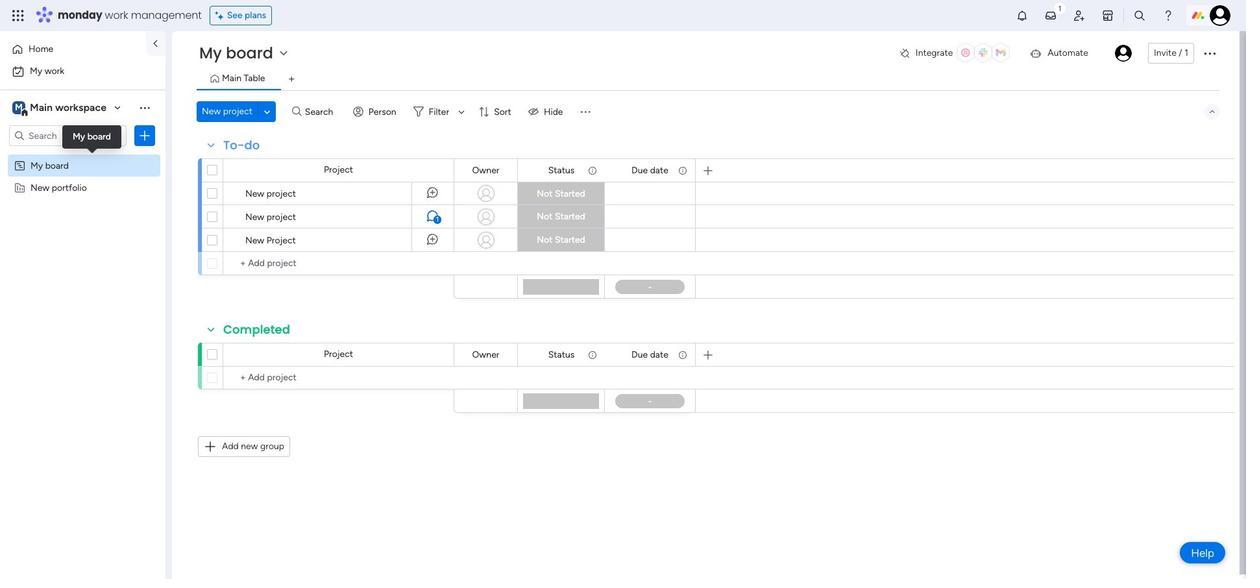 Task type: describe. For each thing, give the bounding box(es) containing it.
monday marketplace image
[[1102, 9, 1115, 22]]

help image
[[1162, 9, 1175, 22]]

v2 search image
[[292, 104, 302, 119]]

0 vertical spatial column information image
[[588, 165, 598, 176]]

select product image
[[12, 9, 25, 22]]

workspace image
[[12, 101, 25, 115]]

menu image
[[579, 105, 592, 118]]

arrow down image
[[454, 104, 470, 119]]

angle down image
[[264, 107, 270, 117]]

see plans image
[[215, 8, 227, 23]]

options image
[[1203, 45, 1218, 61]]

+ Add project text field
[[230, 370, 448, 386]]

+ Add project text field
[[230, 256, 448, 271]]

workspace selection element
[[12, 100, 108, 117]]

1 vertical spatial column information image
[[588, 350, 598, 360]]



Task type: vqa. For each thing, say whether or not it's contained in the screenshot.
OPEN FULL SCREEN icon
no



Task type: locate. For each thing, give the bounding box(es) containing it.
1 horizontal spatial column information image
[[678, 350, 688, 360]]

list box
[[0, 152, 166, 374]]

0 horizontal spatial column information image
[[588, 165, 598, 176]]

1 vertical spatial column information image
[[678, 350, 688, 360]]

2 vertical spatial option
[[0, 154, 166, 156]]

search everything image
[[1134, 9, 1147, 22]]

jacob simon image
[[1116, 45, 1132, 62]]

Search field
[[302, 103, 341, 121]]

tab
[[281, 69, 302, 90]]

notifications image
[[1016, 9, 1029, 22]]

add view image
[[289, 74, 294, 84]]

None field
[[220, 137, 263, 154], [469, 163, 503, 178], [545, 163, 578, 178], [629, 163, 672, 178], [220, 321, 294, 338], [469, 348, 503, 362], [545, 348, 578, 362], [629, 348, 672, 362], [220, 137, 263, 154], [469, 163, 503, 178], [545, 163, 578, 178], [629, 163, 672, 178], [220, 321, 294, 338], [469, 348, 503, 362], [545, 348, 578, 362], [629, 348, 672, 362]]

update feed image
[[1045, 9, 1058, 22]]

0 horizontal spatial column information image
[[588, 350, 598, 360]]

1 vertical spatial option
[[8, 61, 158, 82]]

tab list
[[197, 69, 1221, 90]]

Search in workspace field
[[27, 128, 108, 143]]

jacob simon image
[[1210, 5, 1231, 26]]

1 horizontal spatial column information image
[[678, 165, 688, 176]]

1 image
[[1055, 1, 1066, 15]]

0 vertical spatial column information image
[[678, 165, 688, 176]]

option
[[8, 39, 138, 60], [8, 61, 158, 82], [0, 154, 166, 156]]

options image
[[138, 129, 151, 142]]

column information image
[[678, 165, 688, 176], [588, 350, 598, 360]]

workspace options image
[[138, 101, 151, 114]]

column information image
[[588, 165, 598, 176], [678, 350, 688, 360]]

0 vertical spatial option
[[8, 39, 138, 60]]

invite members image
[[1073, 9, 1086, 22]]

collapse image
[[1208, 106, 1218, 117]]



